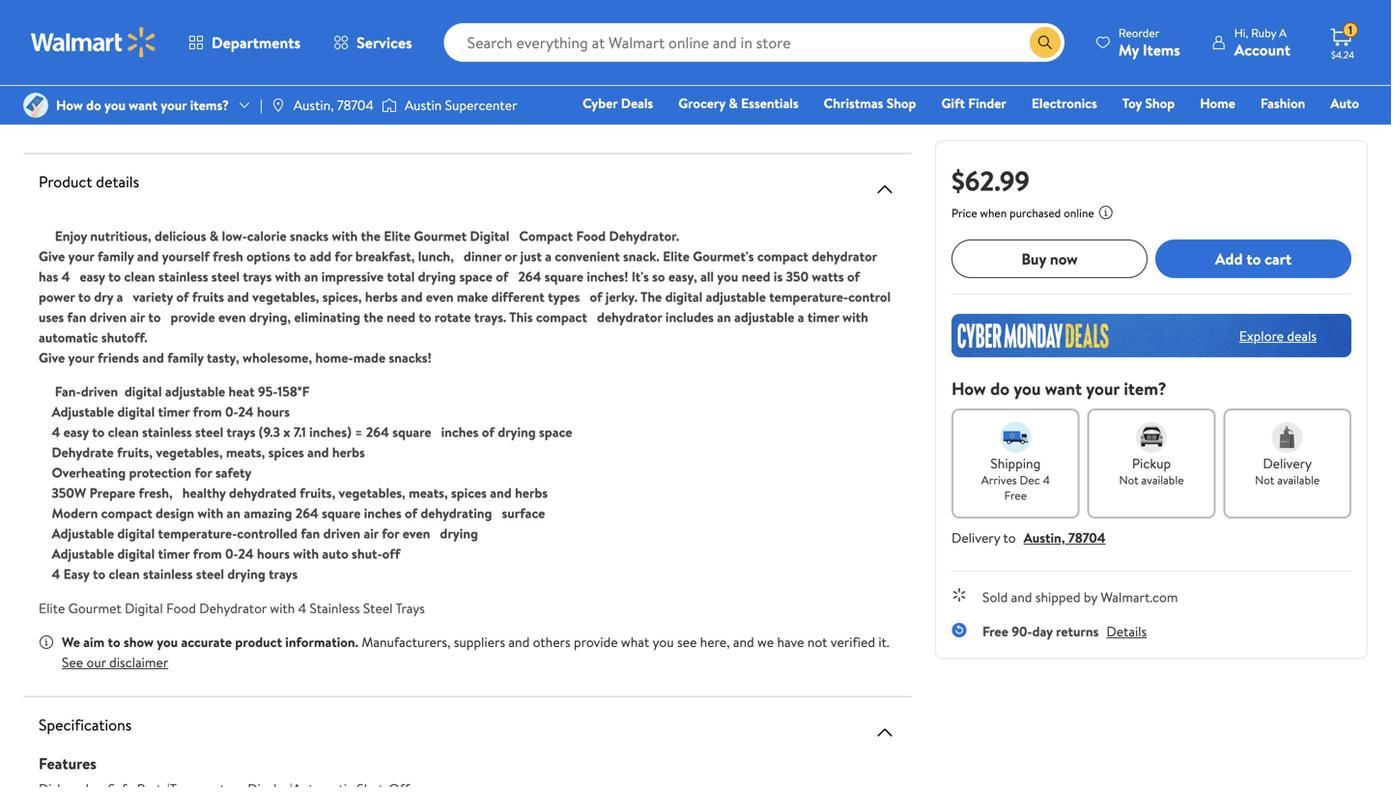 Task type: describe. For each thing, give the bounding box(es) containing it.
2 vertical spatial clean
[[109, 565, 140, 584]]

and down inches) at the left bottom of the page
[[307, 443, 329, 462]]

=
[[355, 423, 363, 442]]

yourself
[[162, 247, 210, 266]]

christmas shop link
[[815, 93, 925, 114]]

2 vertical spatial trays
[[269, 565, 298, 584]]

and left we
[[733, 633, 754, 652]]

1 vertical spatial 264
[[295, 504, 319, 523]]

shipped
[[1036, 588, 1081, 607]]

shipping arrives dec 4 free
[[981, 454, 1050, 504]]

free 90-day returns details
[[983, 622, 1147, 641]]

0 horizontal spatial gourmet
[[68, 599, 122, 618]]

sold
[[983, 588, 1008, 607]]

0 vertical spatial a
[[545, 247, 552, 266]]

1 vertical spatial a
[[117, 287, 123, 306]]

walmart+ link
[[1293, 120, 1368, 141]]

and right sold
[[1011, 588, 1032, 607]]

0 horizontal spatial elite
[[39, 599, 65, 618]]

1 vertical spatial the
[[364, 308, 383, 327]]

2 hours from the top
[[257, 544, 290, 563]]

dry
[[94, 287, 113, 306]]

4 inside shipping arrives dec 4 free
[[1043, 472, 1050, 488]]

0 vertical spatial austin,
[[294, 96, 334, 114]]

of down or at the top left of page
[[496, 267, 508, 286]]

with right design
[[198, 504, 223, 523]]

adjustable inside fan-driven  digital adjustable heat 95-158°f adjustable digital timer from 0-24 hours 4 easy to clean stainless steel trays (9.3 x 7.1 inches) = 264 square   inches of drying space dehydrate fruits, vegetables, meats, spices and herbs overheating protection for safety 350w prepare fresh,   healthy dehydrated fruits, vegetables, meats, spices and herbs modern compact design with an amazing 264 square inches of dehydrating   surface adjustable digital temperature-controlled fan driven air for even   drying adjustable digital timer from 0-24 hours with auto shut-off 4 easy to clean stainless steel drying trays
[[165, 382, 225, 401]]

sold and shipped by walmart.com
[[983, 588, 1178, 607]]

158°f
[[278, 382, 310, 401]]

here,
[[700, 633, 730, 652]]

see
[[677, 633, 697, 652]]

is
[[774, 267, 783, 286]]

deals
[[1287, 326, 1317, 345]]

and down nutritious,
[[137, 247, 159, 266]]

explore deals link
[[1232, 319, 1325, 353]]

2 vertical spatial drying
[[227, 565, 266, 584]]

2 vertical spatial herbs
[[515, 484, 548, 502]]

1 vertical spatial clean
[[108, 423, 139, 442]]

now
[[1050, 248, 1078, 269]]

0 vertical spatial fruits,
[[117, 443, 153, 462]]

home-
[[315, 348, 353, 367]]

this
[[80, 102, 111, 129]]

enjoy
[[55, 227, 87, 245]]

0 vertical spatial the
[[361, 227, 381, 245]]

1 horizontal spatial 78704
[[1069, 529, 1106, 547]]

snacks!
[[389, 348, 432, 367]]

1 horizontal spatial family
[[167, 348, 204, 367]]

do for how do you want your item?
[[990, 377, 1010, 401]]

all
[[701, 267, 714, 286]]

2 vertical spatial timer
[[158, 544, 190, 563]]

how do you want your items?
[[56, 96, 229, 114]]

2 vertical spatial square
[[322, 504, 361, 523]]

2 vertical spatial stainless
[[143, 565, 193, 584]]

cyber deals
[[583, 94, 653, 113]]

and down the total
[[401, 287, 423, 306]]

grocery
[[678, 94, 726, 113]]

1 0- from the top
[[225, 402, 238, 421]]

hi,
[[1235, 25, 1249, 41]]

1 vertical spatial fruits,
[[300, 484, 335, 502]]

how for how do you want your items?
[[56, 96, 83, 114]]

or
[[505, 247, 517, 266]]

heat
[[229, 382, 255, 401]]

to inside button
[[1247, 248, 1261, 269]]

just
[[520, 247, 542, 266]]

auto
[[322, 544, 349, 563]]

2 horizontal spatial for
[[382, 524, 399, 543]]

gift finder
[[942, 94, 1007, 113]]

fan inside enjoy nutritious, delicious & low-calorie snacks with the elite gourmet digital   compact food dehydrator. give your family and yourself fresh options to add for breakfast, lunch,   dinner or just a convenient snack. elite gourmet's compact dehydrator has 4   easy to clean stainless steel trays with an impressive total drying space of   264 square inches! it's so easy, all you need is 350 watts of power to dry a   variety of fruits and vegetables, spices, herbs and even make different types   of jerky. the digital adjustable temperature-control uses fan driven air to   provide even drying, eliminating the need to rotate trays. this compact   dehydrator includes an adjustable a timer with automatic shutoff. give your friends and family tasty, wholesome, home-made snacks!
[[67, 308, 86, 327]]

and up dehydrating
[[490, 484, 512, 502]]

0 vertical spatial adjustable
[[706, 287, 766, 306]]

cyber monday deals image
[[952, 314, 1352, 358]]

one
[[1211, 121, 1240, 140]]

1 hours from the top
[[257, 402, 290, 421]]

1 vertical spatial trays
[[227, 423, 256, 442]]

steel
[[363, 599, 393, 618]]

jerky.
[[606, 287, 638, 306]]

we
[[758, 633, 774, 652]]

2 vertical spatial steel
[[196, 565, 224, 584]]

not for delivery
[[1255, 472, 1275, 488]]

reorder
[[1119, 25, 1160, 41]]

delivery for to
[[952, 529, 1000, 547]]

1 horizontal spatial 264
[[366, 423, 389, 442]]

you left the see
[[653, 633, 674, 652]]

of down "dehydrator"
[[847, 267, 860, 286]]

available for pickup
[[1142, 472, 1184, 488]]

Walmart Site-Wide search field
[[444, 23, 1065, 62]]

supercenter
[[445, 96, 517, 114]]

legal information image
[[1098, 205, 1114, 220]]

controlled
[[237, 524, 298, 543]]

intent image for pickup image
[[1136, 422, 1167, 453]]

product details image
[[873, 178, 897, 201]]

1 vertical spatial stainless
[[142, 423, 192, 442]]

2 give from the top
[[39, 348, 65, 367]]

and left the others
[[509, 633, 530, 652]]

product
[[235, 633, 282, 652]]

with right snacks
[[332, 227, 358, 245]]

0 horizontal spatial meats,
[[226, 443, 265, 462]]

1 24 from the top
[[238, 402, 254, 421]]

0 vertical spatial spices
[[268, 443, 304, 462]]

items?
[[190, 96, 229, 114]]

digital inside enjoy nutritious, delicious & low-calorie snacks with the elite gourmet digital   compact food dehydrator. give your family and yourself fresh options to add for breakfast, lunch,   dinner or just a convenient snack. elite gourmet's compact dehydrator has 4   easy to clean stainless steel trays with an impressive total drying space of   264 square inches! it's so easy, all you need is 350 watts of power to dry a   variety of fruits and vegetables, spices, herbs and even make different types   of jerky. the digital adjustable temperature-control uses fan driven air to   provide even drying, eliminating the need to rotate trays. this compact   dehydrator includes an adjustable a timer with automatic shutoff. give your friends and family tasty, wholesome, home-made snacks!
[[665, 287, 703, 306]]

vegetables, inside enjoy nutritious, delicious & low-calorie snacks with the elite gourmet digital   compact food dehydrator. give your family and yourself fresh options to add for breakfast, lunch,   dinner or just a convenient snack. elite gourmet's compact dehydrator has 4   easy to clean stainless steel trays with an impressive total drying space of   264 square inches! it's so easy, all you need is 350 watts of power to dry a   variety of fruits and vegetables, spices, herbs and even make different types   of jerky. the digital adjustable temperature-control uses fan driven air to   provide even drying, eliminating the need to rotate trays. this compact   dehydrator includes an adjustable a timer with automatic shutoff. give your friends and family tasty, wholesome, home-made snacks!
[[252, 287, 319, 306]]

to inside we aim to show you accurate product information. manufacturers, suppliers and others provide what you see here, and we have not verified it. see our disclaimer
[[108, 633, 120, 652]]

temperature- inside enjoy nutritious, delicious & low-calorie snacks with the elite gourmet digital   compact food dehydrator. give your family and yourself fresh options to add for breakfast, lunch,   dinner or just a convenient snack. elite gourmet's compact dehydrator has 4   easy to clean stainless steel trays with an impressive total drying space of   264 square inches! it's so easy, all you need is 350 watts of power to dry a   variety of fruits and vegetables, spices, herbs and even make different types   of jerky. the digital adjustable temperature-control uses fan driven air to   provide even drying, eliminating the need to rotate trays. this compact   dehydrator includes an adjustable a timer with automatic shutoff. give your friends and family tasty, wholesome, home-made snacks!
[[769, 287, 848, 306]]

design
[[156, 504, 194, 523]]

0 horizontal spatial food
[[166, 599, 196, 618]]

and right friends
[[142, 348, 164, 367]]

search icon image
[[1038, 35, 1053, 50]]

we aim to show you accurate product information. manufacturers, suppliers and others provide what you see here, and we have not verified it. see our disclaimer
[[62, 633, 890, 672]]

timer inside enjoy nutritious, delicious & low-calorie snacks with the elite gourmet digital   compact food dehydrator. give your family and yourself fresh options to add for breakfast, lunch,   dinner or just a convenient snack. elite gourmet's compact dehydrator has 4   easy to clean stainless steel trays with an impressive total drying space of   264 square inches! it's so easy, all you need is 350 watts of power to dry a   variety of fruits and vegetables, spices, herbs and even make different types   of jerky. the digital adjustable temperature-control uses fan driven air to   provide even drying, eliminating the need to rotate trays. this compact   dehydrator includes an adjustable a timer with automatic shutoff. give your friends and family tasty, wholesome, home-made snacks!
[[808, 308, 839, 327]]

austin, 78704 button
[[1024, 529, 1106, 547]]

1 vertical spatial even
[[218, 308, 246, 327]]

0 horizontal spatial vegetables,
[[156, 443, 223, 462]]

rotate
[[435, 308, 471, 327]]

information.
[[285, 633, 358, 652]]

your left item?
[[1086, 377, 1120, 401]]

1 horizontal spatial spices
[[451, 484, 487, 502]]

your down automatic
[[68, 348, 94, 367]]

features
[[39, 753, 97, 774]]

1 horizontal spatial elite
[[384, 227, 411, 245]]

1 horizontal spatial meats,
[[409, 484, 448, 502]]

1 vertical spatial an
[[717, 308, 731, 327]]

1 vertical spatial timer
[[158, 402, 190, 421]]

gift
[[942, 94, 965, 113]]

breakfast,
[[356, 247, 415, 266]]

account
[[1235, 39, 1291, 60]]

essentials
[[741, 94, 799, 113]]

1 vertical spatial for
[[195, 463, 212, 482]]

your down enjoy
[[68, 247, 94, 266]]

how for how do you want your item?
[[952, 377, 986, 401]]

temperature- inside fan-driven  digital adjustable heat 95-158°f adjustable digital timer from 0-24 hours 4 easy to clean stainless steel trays (9.3 x 7.1 inches) = 264 square   inches of drying space dehydrate fruits, vegetables, meats, spices and herbs overheating protection for safety 350w prepare fresh,   healthy dehydrated fruits, vegetables, meats, spices and herbs modern compact design with an amazing 264 square inches of dehydrating   surface adjustable digital temperature-controlled fan driven air for even   drying adjustable digital timer from 0-24 hours with auto shut-off 4 easy to clean stainless steel drying trays
[[158, 524, 237, 543]]

make
[[457, 287, 488, 306]]

overheating
[[52, 463, 126, 482]]

1
[[1349, 22, 1353, 38]]

types
[[548, 287, 580, 306]]

easy
[[63, 423, 89, 442]]

price
[[952, 205, 977, 221]]

details button
[[1107, 622, 1147, 641]]

90-
[[1012, 622, 1033, 641]]

$62.99
[[952, 162, 1030, 200]]

wholesome,
[[243, 348, 312, 367]]

my
[[1119, 39, 1139, 60]]

1 vertical spatial drying
[[498, 423, 536, 442]]

see our disclaimer button
[[62, 653, 168, 672]]

of up dehydrating
[[482, 423, 495, 442]]

1 horizontal spatial an
[[304, 267, 318, 286]]

free inside shipping arrives dec 4 free
[[1005, 487, 1027, 504]]

specifications
[[39, 715, 132, 736]]

the
[[641, 287, 662, 306]]

manufacturers,
[[362, 633, 451, 652]]

of right inches
[[405, 504, 417, 523]]

shop for christmas shop
[[887, 94, 916, 113]]

1 vertical spatial square
[[392, 423, 431, 442]]

cart
[[1265, 248, 1292, 269]]

services
[[357, 32, 412, 53]]

you down walmart image
[[104, 96, 126, 114]]

provide
[[574, 633, 618, 652]]

intent image for delivery image
[[1272, 422, 1303, 453]]

even inside fan-driven  digital adjustable heat 95-158°f adjustable digital timer from 0-24 hours 4 easy to clean stainless steel trays (9.3 x 7.1 inches) = 264 square   inches of drying space dehydrate fruits, vegetables, meats, spices and herbs overheating protection for safety 350w prepare fresh,   healthy dehydrated fruits, vegetables, meats, spices and herbs modern compact design with an amazing 264 square inches of dehydrating   surface adjustable digital temperature-controlled fan driven air for even   drying adjustable digital timer from 0-24 hours with auto shut-off 4 easy to clean stainless steel drying trays
[[403, 524, 430, 543]]

trays inside enjoy nutritious, delicious & low-calorie snacks with the elite gourmet digital   compact food dehydrator. give your family and yourself fresh options to add for breakfast, lunch,   dinner or just a convenient snack. elite gourmet's compact dehydrator has 4   easy to clean stainless steel trays with an impressive total drying space of   264 square inches! it's so easy, all you need is 350 watts of power to dry a   variety of fruits and vegetables, spices, herbs and even make different types   of jerky. the digital adjustable temperature-control uses fan driven air to   provide even drying, eliminating the need to rotate trays. this compact   dehydrator includes an adjustable a timer with automatic shutoff. give your friends and family tasty, wholesome, home-made snacks!
[[243, 267, 272, 286]]

purchased
[[1010, 205, 1061, 221]]

you up intent image for shipping
[[1014, 377, 1041, 401]]

uses
[[39, 308, 64, 327]]

options
[[246, 247, 291, 266]]

Search search field
[[444, 23, 1065, 62]]

2 from from the top
[[193, 544, 222, 563]]

toy shop link
[[1114, 93, 1184, 114]]

fan inside fan-driven  digital adjustable heat 95-158°f adjustable digital timer from 0-24 hours 4 easy to clean stainless steel trays (9.3 x 7.1 inches) = 264 square   inches of drying space dehydrate fruits, vegetables, meats, spices and herbs overheating protection for safety 350w prepare fresh,   healthy dehydrated fruits, vegetables, meats, spices and herbs modern compact design with an amazing 264 square inches of dehydrating   surface adjustable digital temperature-controlled fan driven air for even   drying adjustable digital timer from 0-24 hours with auto shut-off 4 easy to clean stainless steel drying trays
[[301, 524, 320, 543]]

christmas
[[824, 94, 883, 113]]

one debit link
[[1203, 120, 1285, 141]]

eliminating
[[294, 308, 360, 327]]

item?
[[1124, 377, 1167, 401]]

gourmet's
[[693, 247, 754, 266]]

when
[[980, 205, 1007, 221]]

with down control on the right of the page
[[843, 308, 868, 327]]

0 vertical spatial &
[[729, 94, 738, 113]]

0 vertical spatial need
[[742, 267, 771, 286]]

1 vertical spatial digital
[[125, 599, 163, 618]]

items
[[1143, 39, 1180, 60]]

1 vertical spatial elite
[[663, 247, 690, 266]]

walmart.com
[[1101, 588, 1178, 607]]

air inside fan-driven  digital adjustable heat 95-158°f adjustable digital timer from 0-24 hours 4 easy to clean stainless steel trays (9.3 x 7.1 inches) = 264 square   inches of drying space dehydrate fruits, vegetables, meats, spices and herbs overheating protection for safety 350w prepare fresh,   healthy dehydrated fruits, vegetables, meats, spices and herbs modern compact design with an amazing 264 square inches of dehydrating   surface adjustable digital temperature-controlled fan driven air for even   drying adjustable digital timer from 0-24 hours with auto shut-off 4 easy to clean stainless steel drying trays
[[364, 524, 379, 543]]



Task type: vqa. For each thing, say whether or not it's contained in the screenshot.
"$ 16 99"
no



Task type: locate. For each thing, give the bounding box(es) containing it.
details
[[1107, 622, 1147, 641]]

steel down fresh
[[212, 267, 240, 286]]

meats, up safety
[[226, 443, 265, 462]]

0 horizontal spatial want
[[129, 96, 157, 114]]

0 vertical spatial driven
[[90, 308, 127, 327]]

2 horizontal spatial elite
[[663, 247, 690, 266]]

x
[[283, 423, 290, 442]]

you right "show"
[[157, 633, 178, 652]]

dehydrated
[[229, 484, 297, 502]]

want for items?
[[129, 96, 157, 114]]

herbs
[[365, 287, 398, 306], [332, 443, 365, 462], [515, 484, 548, 502]]

0 horizontal spatial 78704
[[337, 96, 374, 114]]

1 available from the left
[[1142, 472, 1184, 488]]

available down intent image for delivery
[[1278, 472, 1320, 488]]

toy
[[1123, 94, 1142, 113]]

an right includes
[[717, 308, 731, 327]]

1 vertical spatial spices
[[451, 484, 487, 502]]

1 vertical spatial austin,
[[1024, 529, 1065, 547]]

2 horizontal spatial an
[[717, 308, 731, 327]]

with left auto
[[293, 544, 319, 563]]

shop right 'christmas'
[[887, 94, 916, 113]]

even
[[426, 287, 454, 306], [218, 308, 246, 327], [403, 524, 430, 543]]

disclaimer
[[109, 653, 168, 672]]

this
[[509, 308, 533, 327]]

2 vertical spatial vegetables,
[[339, 484, 406, 502]]

2 horizontal spatial compact
[[757, 247, 809, 266]]

available inside pickup not available
[[1142, 472, 1184, 488]]

1 vertical spatial free
[[983, 622, 1009, 641]]

fan right controlled
[[301, 524, 320, 543]]

0 vertical spatial even
[[426, 287, 454, 306]]

need down the total
[[387, 308, 416, 327]]

1 horizontal spatial gourmet
[[414, 227, 467, 245]]

food up accurate at left
[[166, 599, 196, 618]]

food up convenient
[[576, 227, 606, 245]]

product details
[[39, 171, 139, 192]]

0 horizontal spatial digital
[[125, 599, 163, 618]]

1 horizontal spatial &
[[729, 94, 738, 113]]

drying inside enjoy nutritious, delicious & low-calorie snacks with the elite gourmet digital   compact food dehydrator. give your family and yourself fresh options to add for breakfast, lunch,   dinner or just a convenient snack. elite gourmet's compact dehydrator has 4   easy to clean stainless steel trays with an impressive total drying space of   264 square inches! it's so easy, all you need is 350 watts of power to dry a   variety of fruits and vegetables, spices, herbs and even make different types   of jerky. the digital adjustable temperature-control uses fan driven air to   provide even drying, eliminating the need to rotate trays. this compact   dehydrator includes an adjustable a timer with automatic shutoff. give your friends and family tasty, wholesome, home-made snacks!
[[418, 267, 456, 286]]

 image
[[23, 93, 48, 118]]

cyber deals link
[[574, 93, 662, 114]]

delivery down arrives
[[952, 529, 1000, 547]]

for up off
[[382, 524, 399, 543]]

1 horizontal spatial digital
[[470, 227, 510, 245]]

for left safety
[[195, 463, 212, 482]]

add
[[310, 247, 331, 266]]

from down design
[[193, 544, 222, 563]]

space inside enjoy nutritious, delicious & low-calorie snacks with the elite gourmet digital   compact food dehydrator. give your family and yourself fresh options to add for breakfast, lunch,   dinner or just a convenient snack. elite gourmet's compact dehydrator has 4   easy to clean stainless steel trays with an impressive total drying space of   264 square inches! it's so easy, all you need is 350 watts of power to dry a   variety of fruits and vegetables, spices, herbs and even make different types   of jerky. the digital adjustable temperature-control uses fan driven air to   provide even drying, eliminating the need to rotate trays. this compact   dehydrator includes an adjustable a timer with automatic shutoff. give your friends and family tasty, wholesome, home-made snacks!
[[459, 267, 493, 286]]

it's
[[632, 267, 649, 286]]

1 vertical spatial compact
[[536, 308, 587, 327]]

specifications image
[[873, 721, 897, 744]]

even down dehydrating
[[403, 524, 430, 543]]

1 shop from the left
[[887, 94, 916, 113]]

1 vertical spatial temperature-
[[158, 524, 237, 543]]

0 horizontal spatial an
[[227, 504, 241, 523]]

available down intent image for pickup
[[1142, 472, 1184, 488]]

not down intent image for pickup
[[1119, 472, 1139, 488]]

square inside enjoy nutritious, delicious & low-calorie snacks with the elite gourmet digital   compact food dehydrator. give your family and yourself fresh options to add for breakfast, lunch,   dinner or just a convenient snack. elite gourmet's compact dehydrator has 4   easy to clean stainless steel trays with an impressive total drying space of   264 square inches! it's so easy, all you need is 350 watts of power to dry a   variety of fruits and vegetables, spices, herbs and even make different types   of jerky. the digital adjustable temperature-control uses fan driven air to   provide even drying, eliminating the need to rotate trays. this compact   dehydrator includes an adjustable a timer with automatic shutoff. give your friends and family tasty, wholesome, home-made snacks!
[[545, 267, 584, 286]]

2 available from the left
[[1278, 472, 1320, 488]]

for inside enjoy nutritious, delicious & low-calorie snacks with the elite gourmet digital   compact food dehydrator. give your family and yourself fresh options to add for breakfast, lunch,   dinner or just a convenient snack. elite gourmet's compact dehydrator has 4   easy to clean stainless steel trays with an impressive total drying space of   264 square inches! it's so easy, all you need is 350 watts of power to dry a   variety of fruits and vegetables, spices, herbs and even make different types   of jerky. the digital adjustable temperature-control uses fan driven air to   provide even drying, eliminating the need to rotate trays. this compact   dehydrator includes an adjustable a timer with automatic shutoff. give your friends and family tasty, wholesome, home-made snacks!
[[335, 247, 352, 266]]

stainless inside enjoy nutritious, delicious & low-calorie snacks with the elite gourmet digital   compact food dehydrator. give your family and yourself fresh options to add for breakfast, lunch,   dinner or just a convenient snack. elite gourmet's compact dehydrator has 4   easy to clean stainless steel trays with an impressive total drying space of   264 square inches! it's so easy, all you need is 350 watts of power to dry a   variety of fruits and vegetables, spices, herbs and even make different types   of jerky. the digital adjustable temperature-control uses fan driven air to   provide even drying, eliminating the need to rotate trays. this compact   dehydrator includes an adjustable a timer with automatic shutoff. give your friends and family tasty, wholesome, home-made snacks!
[[158, 267, 208, 286]]

2 shop from the left
[[1145, 94, 1175, 113]]

shop inside 'link'
[[887, 94, 916, 113]]

adjustable down the is
[[734, 308, 795, 327]]

& right grocery
[[729, 94, 738, 113]]

fruits
[[192, 287, 224, 306]]

steel
[[212, 267, 240, 286], [195, 423, 223, 442], [196, 565, 224, 584]]

steel up elite gourmet digital food dehydrator with 4 stainless steel trays
[[196, 565, 224, 584]]

pickup
[[1132, 454, 1171, 473]]

1 horizontal spatial for
[[335, 247, 352, 266]]

0 horizontal spatial a
[[117, 287, 123, 306]]

total
[[387, 267, 415, 286]]

not for pickup
[[1119, 472, 1139, 488]]

trays left (9.3
[[227, 423, 256, 442]]

adjustable down all
[[706, 287, 766, 306]]

inches
[[364, 504, 402, 523]]

78704 down services popup button
[[337, 96, 374, 114]]

driven down friends
[[81, 382, 118, 401]]

1 not from the left
[[1119, 472, 1139, 488]]

clean right easy
[[109, 565, 140, 584]]

timer
[[808, 308, 839, 327], [158, 402, 190, 421], [158, 544, 190, 563]]

fan up automatic
[[67, 308, 86, 327]]

delivery for not
[[1263, 454, 1312, 473]]

1 horizontal spatial shop
[[1145, 94, 1175, 113]]

convenient
[[555, 247, 620, 266]]

available inside delivery not available
[[1278, 472, 1320, 488]]

drying,
[[249, 308, 291, 327]]

with up product
[[270, 599, 295, 618]]

1 vertical spatial need
[[387, 308, 416, 327]]

1 vertical spatial family
[[167, 348, 204, 367]]

1 vertical spatial adjustable
[[52, 524, 114, 543]]

1 vertical spatial delivery
[[952, 529, 1000, 547]]

24 down heat in the left of the page
[[238, 402, 254, 421]]

4 left stainless
[[298, 599, 306, 618]]

4 left the easy
[[52, 423, 60, 442]]

debit
[[1244, 121, 1277, 140]]

0 horizontal spatial shop
[[887, 94, 916, 113]]

enjoy nutritious, delicious & low-calorie snacks with the elite gourmet digital   compact food dehydrator. give your family and yourself fresh options to add for breakfast, lunch,   dinner or just a convenient snack. elite gourmet's compact dehydrator has 4   easy to clean stainless steel trays with an impressive total drying space of   264 square inches! it's so easy, all you need is 350 watts of power to dry a   variety of fruits and vegetables, spices, herbs and even make different types   of jerky. the digital adjustable temperature-control uses fan driven air to   provide even drying, eliminating the need to rotate trays. this compact   dehydrator includes an adjustable a timer with automatic shutoff. give your friends and family tasty, wholesome, home-made snacks!
[[39, 227, 891, 367]]

with
[[332, 227, 358, 245], [275, 267, 301, 286], [843, 308, 868, 327], [198, 504, 223, 523], [293, 544, 319, 563], [270, 599, 295, 618]]

spices
[[268, 443, 304, 462], [451, 484, 487, 502]]

it.
[[879, 633, 890, 652]]

0 vertical spatial drying
[[418, 267, 456, 286]]

delicious
[[155, 227, 206, 245]]

0 vertical spatial gourmet
[[414, 227, 467, 245]]

clean
[[124, 267, 155, 286], [108, 423, 139, 442], [109, 565, 140, 584]]

nutritious,
[[90, 227, 151, 245]]

walmart image
[[31, 27, 157, 58]]

0 horizontal spatial do
[[86, 96, 101, 114]]

0 horizontal spatial temperature-
[[158, 524, 237, 543]]

digital inside enjoy nutritious, delicious & low-calorie snacks with the elite gourmet digital   compact food dehydrator. give your family and yourself fresh options to add for breakfast, lunch,   dinner or just a convenient snack. elite gourmet's compact dehydrator has 4   easy to clean stainless steel trays with an impressive total drying space of   264 square inches! it's so easy, all you need is 350 watts of power to dry a   variety of fruits and vegetables, spices, herbs and even make different types   of jerky. the digital adjustable temperature-control uses fan driven air to   provide even drying, eliminating the need to rotate trays. this compact   dehydrator includes an adjustable a timer with automatic shutoff. give your friends and family tasty, wholesome, home-made snacks!
[[470, 227, 510, 245]]

2 vertical spatial for
[[382, 524, 399, 543]]

timer up protection at left bottom
[[158, 402, 190, 421]]

shut-
[[352, 544, 382, 563]]

austin, 78704
[[294, 96, 374, 114]]

others
[[533, 633, 571, 652]]

a right just
[[545, 247, 552, 266]]

1 horizontal spatial how
[[952, 377, 986, 401]]

has
[[39, 267, 58, 286]]

we
[[62, 633, 80, 652]]

2 vertical spatial adjustable
[[165, 382, 225, 401]]

0 vertical spatial food
[[576, 227, 606, 245]]

0 vertical spatial space
[[459, 267, 493, 286]]

0- down heat in the left of the page
[[225, 402, 238, 421]]

timer down watts
[[808, 308, 839, 327]]

cyber
[[583, 94, 618, 113]]

want for item?
[[1045, 377, 1082, 401]]

1 horizontal spatial want
[[1045, 377, 1082, 401]]

2 horizontal spatial vegetables,
[[339, 484, 406, 502]]

0 horizontal spatial fan
[[67, 308, 86, 327]]

not inside pickup not available
[[1119, 472, 1139, 488]]

1 horizontal spatial do
[[990, 377, 1010, 401]]

2 vertical spatial even
[[403, 524, 430, 543]]

2 vertical spatial driven
[[323, 524, 361, 543]]

driven inside enjoy nutritious, delicious & low-calorie snacks with the elite gourmet digital   compact food dehydrator. give your family and yourself fresh options to add for breakfast, lunch,   dinner or just a convenient snack. elite gourmet's compact dehydrator has 4   easy to clean stainless steel trays with an impressive total drying space of   264 square inches! it's so easy, all you need is 350 watts of power to dry a   variety of fruits and vegetables, spices, herbs and even make different types   of jerky. the digital adjustable temperature-control uses fan driven air to   provide even drying, eliminating the need to rotate trays. this compact   dehydrator includes an adjustable a timer with automatic shutoff. give your friends and family tasty, wholesome, home-made snacks!
[[90, 308, 127, 327]]

1 vertical spatial from
[[193, 544, 222, 563]]

not inside delivery not available
[[1255, 472, 1275, 488]]

1 vertical spatial do
[[990, 377, 1010, 401]]

snack.
[[623, 247, 660, 266]]

shop for toy shop
[[1145, 94, 1175, 113]]

2 horizontal spatial drying
[[498, 423, 536, 442]]

space inside fan-driven  digital adjustable heat 95-158°f adjustable digital timer from 0-24 hours 4 easy to clean stainless steel trays (9.3 x 7.1 inches) = 264 square   inches of drying space dehydrate fruits, vegetables, meats, spices and herbs overheating protection for safety 350w prepare fresh,   healthy dehydrated fruits, vegetables, meats, spices and herbs modern compact design with an amazing 264 square inches of dehydrating   surface adjustable digital temperature-controlled fan driven air for even   drying adjustable digital timer from 0-24 hours with auto shut-off 4 easy to clean stainless steel drying trays
[[539, 423, 572, 442]]

departments button
[[172, 19, 317, 66]]

clean inside enjoy nutritious, delicious & low-calorie snacks with the elite gourmet digital   compact food dehydrator. give your family and yourself fresh options to add for breakfast, lunch,   dinner or just a convenient snack. elite gourmet's compact dehydrator has 4   easy to clean stainless steel trays with an impressive total drying space of   264 square inches! it's so easy, all you need is 350 watts of power to dry a   variety of fruits and vegetables, spices, herbs and even make different types   of jerky. the digital adjustable temperature-control uses fan driven air to   provide even drying, eliminating the need to rotate trays. this compact   dehydrator includes an adjustable a timer with automatic shutoff. give your friends and family tasty, wholesome, home-made snacks!
[[124, 267, 155, 286]]

1 give from the top
[[39, 247, 65, 266]]

made
[[353, 348, 386, 367]]

1 horizontal spatial compact
[[536, 308, 587, 327]]

1 vertical spatial how
[[952, 377, 986, 401]]

24 down controlled
[[238, 544, 254, 563]]

austin,
[[294, 96, 334, 114], [1024, 529, 1065, 547]]

4 inside enjoy nutritious, delicious & low-calorie snacks with the elite gourmet digital   compact food dehydrator. give your family and yourself fresh options to add for breakfast, lunch,   dinner or just a convenient snack. elite gourmet's compact dehydrator has 4   easy to clean stainless steel trays with an impressive total drying space of   264 square inches! it's so easy, all you need is 350 watts of power to dry a   variety of fruits and vegetables, spices, herbs and even make different types   of jerky. the digital adjustable temperature-control uses fan driven air to   provide even drying, eliminating the need to rotate trays. this compact   dehydrator includes an adjustable a timer with automatic shutoff. give your friends and family tasty, wholesome, home-made snacks!
[[61, 267, 70, 286]]

delivery down intent image for delivery
[[1263, 454, 1312, 473]]

1 horizontal spatial air
[[364, 524, 379, 543]]

1 from from the top
[[193, 402, 222, 421]]

digital up or at the top left of page
[[470, 227, 510, 245]]

food inside enjoy nutritious, delicious & low-calorie snacks with the elite gourmet digital   compact food dehydrator. give your family and yourself fresh options to add for breakfast, lunch,   dinner or just a convenient snack. elite gourmet's compact dehydrator has 4   easy to clean stainless steel trays with an impressive total drying space of   264 square inches! it's so easy, all you need is 350 watts of power to dry a   variety of fruits and vegetables, spices, herbs and even make different types   of jerky. the digital adjustable temperature-control uses fan driven air to   provide even drying, eliminating the need to rotate trays. this compact   dehydrator includes an adjustable a timer with automatic shutoff. give your friends and family tasty, wholesome, home-made snacks!
[[576, 227, 606, 245]]

inches!
[[587, 267, 628, 286]]

arrives
[[981, 472, 1017, 488]]

1 horizontal spatial space
[[539, 423, 572, 442]]

elite up easy,
[[663, 247, 690, 266]]

1 vertical spatial driven
[[81, 382, 118, 401]]

with down options
[[275, 267, 301, 286]]

fruits, right dehydrated
[[300, 484, 335, 502]]

1 horizontal spatial fan
[[301, 524, 320, 543]]

add
[[1215, 248, 1243, 269]]

0 horizontal spatial  image
[[270, 98, 286, 113]]

a down the 350
[[798, 308, 804, 327]]

dehydrating
[[421, 504, 492, 523]]

1 vertical spatial fan
[[301, 524, 320, 543]]

an left amazing
[[227, 504, 241, 523]]

elite up the we
[[39, 599, 65, 618]]

an
[[304, 267, 318, 286], [717, 308, 731, 327], [227, 504, 241, 523]]

1 vertical spatial food
[[166, 599, 196, 618]]

vegetables, up protection at left bottom
[[156, 443, 223, 462]]

austin, right the |
[[294, 96, 334, 114]]

&
[[729, 94, 738, 113], [210, 227, 219, 245]]

do
[[86, 96, 101, 114], [990, 377, 1010, 401]]

1 vertical spatial &
[[210, 227, 219, 245]]

your left items? at left top
[[161, 96, 187, 114]]

even up rotate
[[426, 287, 454, 306]]

stainless
[[310, 599, 360, 618]]

a
[[1279, 25, 1287, 41]]

online
[[1064, 205, 1094, 221]]

2 vertical spatial adjustable
[[52, 544, 114, 563]]

prepare
[[89, 484, 135, 502]]

1 adjustable from the top
[[52, 402, 114, 421]]

95-
[[258, 382, 278, 401]]

air inside enjoy nutritious, delicious & low-calorie snacks with the elite gourmet digital   compact food dehydrator. give your family and yourself fresh options to add for breakfast, lunch,   dinner or just a convenient snack. elite gourmet's compact dehydrator has 4   easy to clean stainless steel trays with an impressive total drying space of   264 square inches! it's so easy, all you need is 350 watts of power to dry a   variety of fruits and vegetables, spices, herbs and even make different types   of jerky. the digital adjustable temperature-control uses fan driven air to   provide even drying, eliminating the need to rotate trays. this compact   dehydrator includes an adjustable a timer with automatic shutoff. give your friends and family tasty, wholesome, home-made snacks!
[[130, 308, 145, 327]]

hours up (9.3
[[257, 402, 290, 421]]

family left tasty,
[[167, 348, 204, 367]]

0 vertical spatial vegetables,
[[252, 287, 319, 306]]

0 vertical spatial give
[[39, 247, 65, 266]]

easy
[[63, 565, 90, 584]]

0 horizontal spatial square
[[322, 504, 361, 523]]

delivery inside delivery not available
[[1263, 454, 1312, 473]]

& inside enjoy nutritious, delicious & low-calorie snacks with the elite gourmet digital   compact food dehydrator. give your family and yourself fresh options to add for breakfast, lunch,   dinner or just a convenient snack. elite gourmet's compact dehydrator has 4   easy to clean stainless steel trays with an impressive total drying space of   264 square inches! it's so easy, all you need is 350 watts of power to dry a   variety of fruits and vegetables, spices, herbs and even make different types   of jerky. the digital adjustable temperature-control uses fan driven air to   provide even drying, eliminating the need to rotate trays. this compact   dehydrator includes an adjustable a timer with automatic shutoff. give your friends and family tasty, wholesome, home-made snacks!
[[210, 227, 219, 245]]

0 horizontal spatial drying
[[227, 565, 266, 584]]

 image left austin
[[382, 96, 397, 115]]

 image for austin supercenter
[[382, 96, 397, 115]]

christmas shop
[[824, 94, 916, 113]]

services button
[[317, 19, 429, 66]]

vegetables, up drying,
[[252, 287, 319, 306]]

|
[[260, 96, 263, 114]]

want right this
[[129, 96, 157, 114]]

0 horizontal spatial need
[[387, 308, 416, 327]]

item
[[116, 102, 154, 129]]

by
[[1084, 588, 1098, 607]]

air up shutoff.
[[130, 308, 145, 327]]

gourmet up aim
[[68, 599, 122, 618]]

2 adjustable from the top
[[52, 524, 114, 543]]

shop up "registry" link
[[1145, 94, 1175, 113]]

square right =
[[392, 423, 431, 442]]

vegetables,
[[252, 287, 319, 306], [156, 443, 223, 462], [339, 484, 406, 502]]

the up breakfast,
[[361, 227, 381, 245]]

0 horizontal spatial for
[[195, 463, 212, 482]]

adjustable down "modern"
[[52, 524, 114, 543]]

to
[[294, 247, 306, 266], [1247, 248, 1261, 269], [108, 267, 121, 286], [78, 287, 91, 306], [148, 308, 161, 327], [419, 308, 431, 327], [92, 423, 105, 442], [1003, 529, 1016, 547], [93, 565, 105, 584], [108, 633, 120, 652]]

1 vertical spatial steel
[[195, 423, 223, 442]]

0 horizontal spatial available
[[1142, 472, 1184, 488]]

stainless down design
[[143, 565, 193, 584]]

1 horizontal spatial need
[[742, 267, 771, 286]]

driven down dry
[[90, 308, 127, 327]]

fresh,
[[139, 484, 173, 502]]

day
[[1033, 622, 1053, 641]]

264 right =
[[366, 423, 389, 442]]

spices down x
[[268, 443, 304, 462]]

details
[[96, 171, 139, 192]]

0 vertical spatial want
[[129, 96, 157, 114]]

of left the fruits
[[176, 287, 189, 306]]

0 vertical spatial family
[[98, 247, 134, 266]]

1 vertical spatial 0-
[[225, 544, 238, 563]]

fruits, up protection at left bottom
[[117, 443, 153, 462]]

0 horizontal spatial delivery
[[952, 529, 1000, 547]]

ruby
[[1251, 25, 1277, 41]]

compact inside fan-driven  digital adjustable heat 95-158°f adjustable digital timer from 0-24 hours 4 easy to clean stainless steel trays (9.3 x 7.1 inches) = 264 square   inches of drying space dehydrate fruits, vegetables, meats, spices and herbs overheating protection for safety 350w prepare fresh,   healthy dehydrated fruits, vegetables, meats, spices and herbs modern compact design with an amazing 264 square inches of dehydrating   surface adjustable digital temperature-controlled fan driven air for even   drying adjustable digital timer from 0-24 hours with auto shut-off 4 easy to clean stainless steel drying trays
[[101, 504, 152, 523]]

buy
[[1022, 248, 1046, 269]]

food
[[576, 227, 606, 245], [166, 599, 196, 618]]

steel inside enjoy nutritious, delicious & low-calorie snacks with the elite gourmet digital   compact food dehydrator. give your family and yourself fresh options to add for breakfast, lunch,   dinner or just a convenient snack. elite gourmet's compact dehydrator has 4   easy to clean stainless steel trays with an impressive total drying space of   264 square inches! it's so easy, all you need is 350 watts of power to dry a   variety of fruits and vegetables, spices, herbs and even make different types   of jerky. the digital adjustable temperature-control uses fan driven air to   provide even drying, eliminating the need to rotate trays. this compact   dehydrator includes an adjustable a timer with automatic shutoff. give your friends and family tasty, wholesome, home-made snacks!
[[212, 267, 240, 286]]

delivery not available
[[1255, 454, 1320, 488]]

dec
[[1020, 472, 1040, 488]]

0 vertical spatial elite
[[384, 227, 411, 245]]

do up intent image for shipping
[[990, 377, 1010, 401]]

0 vertical spatial adjustable
[[52, 402, 114, 421]]

gourmet inside enjoy nutritious, delicious & low-calorie snacks with the elite gourmet digital   compact food dehydrator. give your family and yourself fresh options to add for breakfast, lunch,   dinner or just a convenient snack. elite gourmet's compact dehydrator has 4   easy to clean stainless steel trays with an impressive total drying space of   264 square inches! it's so easy, all you need is 350 watts of power to dry a   variety of fruits and vegetables, spices, herbs and even make different types   of jerky. the digital adjustable temperature-control uses fan driven air to   provide even drying, eliminating the need to rotate trays. this compact   dehydrator includes an adjustable a timer with automatic shutoff. give your friends and family tasty, wholesome, home-made snacks!
[[414, 227, 467, 245]]

2 24 from the top
[[238, 544, 254, 563]]

2 vertical spatial a
[[798, 308, 804, 327]]

4 right has
[[61, 267, 70, 286]]

stainless up protection at left bottom
[[142, 423, 192, 442]]

air up shut-
[[364, 524, 379, 543]]

elite up breakfast,
[[384, 227, 411, 245]]

intent image for shipping image
[[1000, 422, 1031, 453]]

adjustable down tasty,
[[165, 382, 225, 401]]

1 horizontal spatial temperature-
[[769, 287, 848, 306]]

2 0- from the top
[[225, 544, 238, 563]]

0 vertical spatial square
[[545, 267, 584, 286]]

digital
[[470, 227, 510, 245], [125, 599, 163, 618]]

modern
[[52, 504, 98, 523]]

digital up "show"
[[125, 599, 163, 618]]

2 not from the left
[[1255, 472, 1275, 488]]

264 right amazing
[[295, 504, 319, 523]]

0 vertical spatial timer
[[808, 308, 839, 327]]

available for delivery
[[1278, 472, 1320, 488]]

automatic
[[39, 328, 98, 347]]

compact down prepare
[[101, 504, 152, 523]]

1 vertical spatial adjustable
[[734, 308, 795, 327]]

hours
[[257, 402, 290, 421], [257, 544, 290, 563]]

herbs inside enjoy nutritious, delicious & low-calorie snacks with the elite gourmet digital   compact food dehydrator. give your family and yourself fresh options to add for breakfast, lunch,   dinner or just a convenient snack. elite gourmet's compact dehydrator has 4   easy to clean stainless steel trays with an impressive total drying space of   264 square inches! it's so easy, all you need is 350 watts of power to dry a   variety of fruits and vegetables, spices, herbs and even make different types   of jerky. the digital adjustable temperature-control uses fan driven air to   provide even drying, eliminating the need to rotate trays. this compact   dehydrator includes an adjustable a timer with automatic shutoff. give your friends and family tasty, wholesome, home-made snacks!
[[365, 287, 398, 306]]

and right the fruits
[[227, 287, 249, 306]]

0 vertical spatial trays
[[243, 267, 272, 286]]

gourmet up lunch,
[[414, 227, 467, 245]]

from down tasty,
[[193, 402, 222, 421]]

0 vertical spatial for
[[335, 247, 352, 266]]

how do you want your item?
[[952, 377, 1167, 401]]

have
[[777, 633, 804, 652]]

stainless
[[158, 267, 208, 286], [142, 423, 192, 442], [143, 565, 193, 584]]

grocery & essentials
[[678, 94, 799, 113]]

explore deals
[[1240, 326, 1317, 345]]

safety
[[215, 463, 252, 482]]

2 vertical spatial elite
[[39, 599, 65, 618]]

dehydrator
[[812, 247, 877, 266]]

3 adjustable from the top
[[52, 544, 114, 563]]

you inside enjoy nutritious, delicious & low-calorie snacks with the elite gourmet digital   compact food dehydrator. give your family and yourself fresh options to add for breakfast, lunch,   dinner or just a convenient snack. elite gourmet's compact dehydrator has 4   easy to clean stainless steel trays with an impressive total drying space of   264 square inches! it's so easy, all you need is 350 watts of power to dry a   variety of fruits and vegetables, spices, herbs and even make different types   of jerky. the digital adjustable temperature-control uses fan driven air to   provide even drying, eliminating the need to rotate trays. this compact   dehydrator includes an adjustable a timer with automatic shutoff. give your friends and family tasty, wholesome, home-made snacks!
[[717, 267, 738, 286]]

square up "types"
[[545, 267, 584, 286]]

 image
[[382, 96, 397, 115], [270, 98, 286, 113]]

 image for austin, 78704
[[270, 98, 286, 113]]

1 vertical spatial herbs
[[332, 443, 365, 462]]

an inside fan-driven  digital adjustable heat 95-158°f adjustable digital timer from 0-24 hours 4 easy to clean stainless steel trays (9.3 x 7.1 inches) = 264 square   inches of drying space dehydrate fruits, vegetables, meats, spices and herbs overheating protection for safety 350w prepare fresh,   healthy dehydrated fruits, vegetables, meats, spices and herbs modern compact design with an amazing 264 square inches of dehydrating   surface adjustable digital temperature-controlled fan driven air for even   drying adjustable digital timer from 0-24 hours with auto shut-off 4 easy to clean stainless steel drying trays
[[227, 504, 241, 523]]

adjustable
[[706, 287, 766, 306], [734, 308, 795, 327], [165, 382, 225, 401]]

4 left easy
[[52, 565, 60, 584]]

1 horizontal spatial austin,
[[1024, 529, 1065, 547]]

meats,
[[226, 443, 265, 462], [409, 484, 448, 502]]

want left item?
[[1045, 377, 1082, 401]]

verified
[[831, 633, 875, 652]]

reorder my items
[[1119, 25, 1180, 60]]

delivery
[[1263, 454, 1312, 473], [952, 529, 1000, 547]]

give up has
[[39, 247, 65, 266]]

2 horizontal spatial a
[[798, 308, 804, 327]]

do for how do you want your items?
[[86, 96, 101, 114]]

available
[[1142, 472, 1184, 488], [1278, 472, 1320, 488]]

1 vertical spatial space
[[539, 423, 572, 442]]

an down add
[[304, 267, 318, 286]]

free left 90-
[[983, 622, 1009, 641]]

give down automatic
[[39, 348, 65, 367]]

1 vertical spatial hours
[[257, 544, 290, 563]]

austin supercenter
[[405, 96, 517, 114]]

how up arrives
[[952, 377, 986, 401]]

show
[[124, 633, 154, 652]]

0 horizontal spatial 264
[[295, 504, 319, 523]]

a right dry
[[117, 287, 123, 306]]



